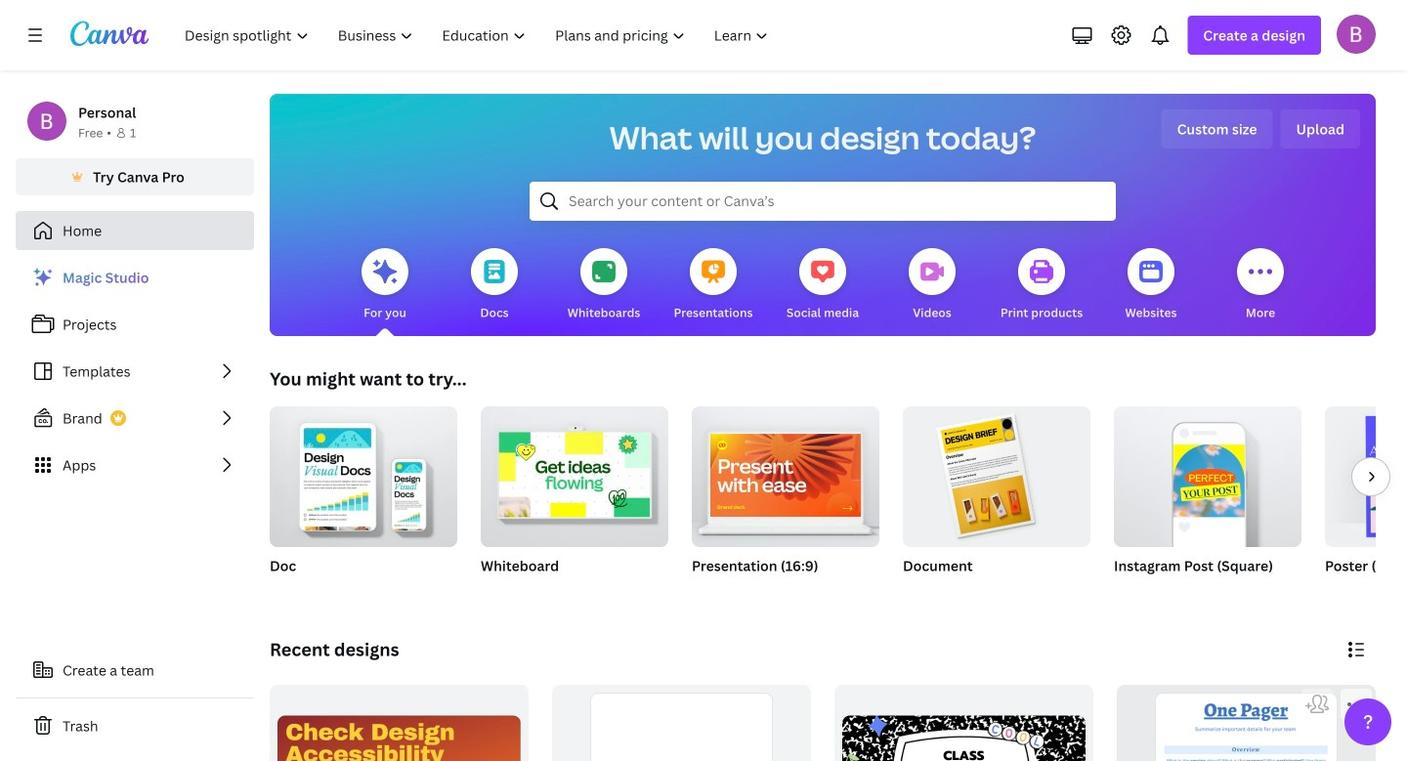 Task type: locate. For each thing, give the bounding box(es) containing it.
list
[[16, 258, 254, 485]]

None search field
[[530, 182, 1116, 221]]

group
[[270, 399, 457, 600], [270, 399, 457, 547], [481, 399, 668, 600], [481, 399, 668, 547], [692, 399, 879, 600], [692, 399, 879, 547], [903, 406, 1090, 600], [903, 406, 1090, 547], [1114, 406, 1302, 600], [1325, 406, 1407, 600], [270, 685, 529, 761], [552, 685, 811, 761], [1117, 685, 1376, 761]]



Task type: vqa. For each thing, say whether or not it's contained in the screenshot.
search field
yes



Task type: describe. For each thing, give the bounding box(es) containing it.
top level navigation element
[[172, 16, 785, 55]]

bob builder image
[[1337, 14, 1376, 53]]

Search search field
[[569, 183, 1077, 220]]



